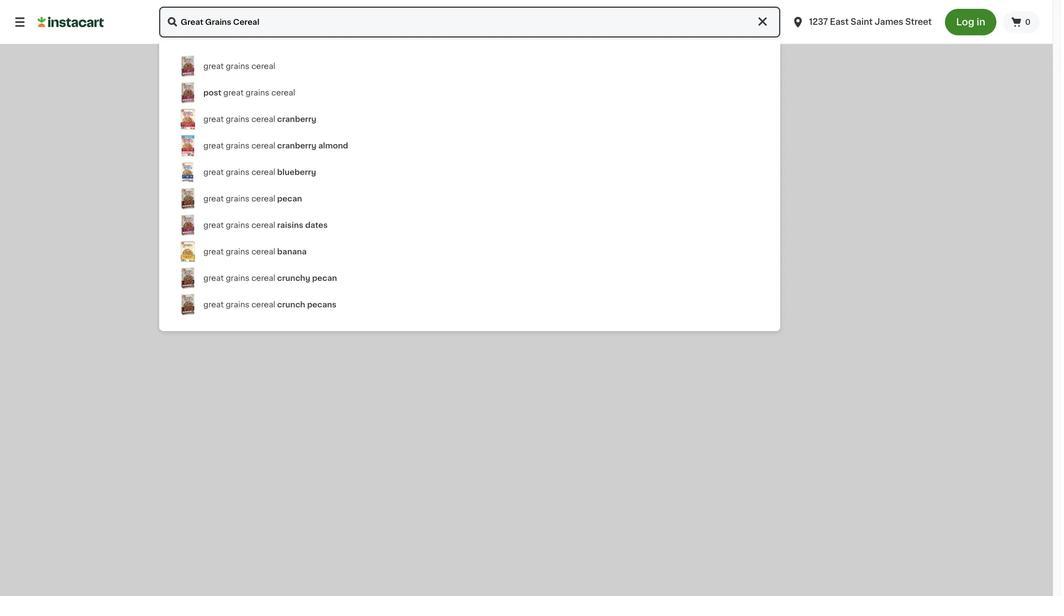 Task type: locate. For each thing, give the bounding box(es) containing it.
cereal up wholesale button at the left top of the page
[[271, 89, 295, 97]]

grains
[[226, 62, 249, 70], [246, 89, 269, 97], [226, 116, 249, 123], [226, 142, 249, 150], [226, 169, 249, 176], [226, 195, 249, 203], [226, 222, 249, 229], [226, 248, 249, 256], [226, 275, 249, 282], [226, 301, 249, 309]]

none search field inside the search products, stores, and recipes element
[[159, 7, 780, 38]]

1 cranberry from the top
[[277, 116, 316, 123]]

retail
[[173, 73, 222, 89]]

cranberry up blueberry
[[277, 142, 316, 150]]

0 vertical spatial pecan
[[277, 195, 302, 203]]

pecan
[[277, 195, 302, 203], [312, 275, 337, 282]]

1 1237 east saint james street button from the left
[[785, 7, 938, 38]]

grains for great grains cereal pecan
[[226, 195, 249, 203]]

grains down in-
[[226, 195, 249, 203]]

None search field
[[159, 7, 780, 38]]

cereal up san
[[251, 62, 275, 70]]

in down "great grains cereal"
[[226, 73, 241, 89]]

post great grains cereal
[[203, 89, 295, 97]]

cereal down the store
[[251, 195, 275, 203]]

grains inside 'link'
[[226, 62, 249, 70]]

convenience button
[[312, 101, 354, 154]]

1237 east saint james street button
[[785, 7, 938, 38], [791, 7, 932, 38]]

great grains cereal cranberry almond
[[203, 142, 348, 150]]

in for log
[[977, 17, 985, 27]]

grains down great grains cereal crunchy pecan
[[226, 301, 249, 309]]

cereal for cranberry
[[251, 116, 275, 123]]

great grains cereal
[[203, 62, 275, 70]]

grains down alcohol
[[226, 169, 249, 176]]

grains down great grains cereal raisins dates
[[226, 248, 249, 256]]

store
[[251, 170, 271, 177]]

log
[[956, 17, 974, 27]]

search products, stores, and recipes element
[[0, 7, 1053, 597]]

instacart logo image
[[38, 15, 104, 29]]

pecan up pecans on the left
[[312, 275, 337, 282]]

great grains cereal blueberry
[[203, 169, 316, 176]]

0
[[1025, 18, 1031, 26]]

1 horizontal spatial pecan
[[312, 275, 337, 282]]

grains down 'post great grains cereal'
[[226, 116, 249, 123]]

1 vertical spatial cranberry
[[277, 142, 316, 150]]

1237 east saint james street
[[809, 18, 932, 26]]

cereal down great grains cereal crunchy pecan
[[251, 301, 275, 309]]

grains for great grains cereal raisins dates
[[226, 222, 249, 229]]

in inside button
[[977, 17, 985, 27]]

1 vertical spatial pecan
[[312, 275, 337, 282]]

log in
[[956, 17, 985, 27]]

in
[[977, 17, 985, 27], [226, 73, 241, 89]]

in-store prices
[[240, 170, 298, 177]]

in right log
[[977, 17, 985, 27]]

banana
[[277, 248, 307, 256]]

grains up retail in san jose
[[226, 62, 249, 70]]

great for great grains cereal
[[203, 62, 224, 70]]

fastest button
[[173, 165, 227, 182]]

post
[[203, 89, 221, 97]]

crunchy
[[277, 275, 310, 282]]

cereal left raisins
[[251, 222, 275, 229]]

0 vertical spatial in
[[977, 17, 985, 27]]

raisins
[[277, 222, 303, 229]]

cereal
[[251, 62, 275, 70], [271, 89, 295, 97], [251, 116, 275, 123], [251, 142, 275, 150], [251, 169, 275, 176], [251, 195, 275, 203], [251, 222, 275, 229], [251, 248, 275, 256], [251, 275, 275, 282], [251, 301, 275, 309]]

cereal down great grains cereal raisins dates
[[251, 248, 275, 256]]

1 horizontal spatial in
[[977, 17, 985, 27]]

in inside main content
[[226, 73, 241, 89]]

san
[[245, 73, 277, 89]]

grains for great grains cereal banana
[[226, 248, 249, 256]]

cranberry for cranberry
[[277, 116, 316, 123]]

prices
[[273, 170, 298, 177]]

fastest
[[190, 170, 220, 177]]

alcohol
[[228, 147, 252, 153]]

cereal down great grains cereal cranberry at the top of page
[[251, 142, 275, 150]]

street
[[905, 18, 932, 26]]

pecans
[[307, 301, 336, 309]]

great inside 'link'
[[203, 62, 224, 70]]

great grains cereal pecan
[[203, 195, 302, 203]]

great grains cereal raisins dates
[[203, 222, 328, 229]]

convenience
[[312, 147, 354, 153]]

in for retail
[[226, 73, 241, 89]]

0 horizontal spatial in
[[226, 73, 241, 89]]

grains down great grains cereal pecan
[[226, 222, 249, 229]]

cereal for banana
[[251, 248, 275, 256]]

grains down great grains cereal banana
[[226, 275, 249, 282]]

cereal up great grains cereal crunch pecans
[[251, 275, 275, 282]]

great
[[203, 62, 224, 70], [223, 89, 244, 97], [203, 116, 224, 123], [203, 142, 224, 150], [203, 169, 224, 176], [203, 195, 224, 203], [203, 222, 224, 229], [203, 248, 224, 256], [203, 275, 224, 282], [203, 301, 224, 309]]

great for great grains cereal crunchy pecan
[[203, 275, 224, 282]]

grains for great grains cereal cranberry
[[226, 116, 249, 123]]

cereal for crunchy pecan
[[251, 275, 275, 282]]

cereal up great grains cereal cranberry almond
[[251, 116, 275, 123]]

1 vertical spatial in
[[226, 73, 241, 89]]

pecan down prices
[[277, 195, 302, 203]]

great grains cereal crunchy pecan
[[203, 275, 337, 282]]

cranberry for cranberry almond
[[277, 142, 316, 150]]

0 vertical spatial cranberry
[[277, 116, 316, 123]]

great for great grains cereal banana
[[203, 248, 224, 256]]

2 cranberry from the top
[[277, 142, 316, 150]]

cranberry up 'wholesale'
[[277, 116, 316, 123]]

great grains cereal banana
[[203, 248, 307, 256]]

cereal right in-
[[251, 169, 275, 176]]

cranberry
[[277, 116, 316, 123], [277, 142, 316, 150]]

retail in san jose main content
[[0, 44, 1053, 362]]

grains up in-
[[226, 142, 249, 150]]



Task type: describe. For each thing, give the bounding box(es) containing it.
james
[[875, 18, 903, 26]]

wholesale button
[[266, 101, 308, 154]]

great for great grains cereal crunch pecans
[[203, 301, 224, 309]]

cereal for pecan
[[251, 195, 275, 203]]

retail in san jose
[[173, 73, 322, 89]]

0 button
[[1003, 11, 1040, 33]]

wholesale
[[270, 147, 303, 153]]

jose
[[281, 73, 322, 89]]

great for great grains cereal cranberry
[[203, 116, 224, 123]]

blueberry
[[277, 169, 316, 176]]

grains for great grains cereal crunchy pecan
[[226, 275, 249, 282]]

cereal for raisins dates
[[251, 222, 275, 229]]

grains for great grains cereal crunch pecans
[[226, 301, 249, 309]]

east
[[830, 18, 849, 26]]

1237
[[809, 18, 828, 26]]

alcohol button
[[219, 101, 261, 154]]

grocery
[[181, 147, 207, 153]]

cereal for blueberry
[[251, 169, 275, 176]]

cereal for cranberry almond
[[251, 142, 275, 150]]

great for great grains cereal blueberry
[[203, 169, 224, 176]]

cereal for crunch pecans
[[251, 301, 275, 309]]

grains for great grains cereal cranberry almond
[[226, 142, 249, 150]]

great for great grains cereal raisins dates
[[203, 222, 224, 229]]

grains up great grains cereal cranberry at the top of page
[[246, 89, 269, 97]]

in-
[[240, 170, 251, 177]]

saint
[[851, 18, 873, 26]]

crunch
[[277, 301, 305, 309]]

in-store prices button
[[232, 165, 306, 182]]

great grains cereal cranberry
[[203, 116, 316, 123]]

0 horizontal spatial pecan
[[277, 195, 302, 203]]

Search field
[[159, 7, 780, 38]]

grocery button
[[173, 101, 215, 154]]

great for great grains cereal pecan
[[203, 195, 224, 203]]

great grains cereal crunch pecans
[[203, 301, 336, 309]]

grains for great grains cereal
[[226, 62, 249, 70]]

grains for great grains cereal blueberry
[[226, 169, 249, 176]]

2 1237 east saint james street button from the left
[[791, 7, 932, 38]]

cereal inside 'great grains cereal' 'link'
[[251, 62, 275, 70]]

almond
[[318, 142, 348, 150]]

dates
[[305, 222, 328, 229]]

great grains cereal link
[[168, 53, 772, 80]]

log in button
[[945, 9, 996, 35]]

great for great grains cereal cranberry almond
[[203, 142, 224, 150]]

search list box
[[168, 53, 772, 323]]



Task type: vqa. For each thing, say whether or not it's contained in the screenshot.
the right the by
no



